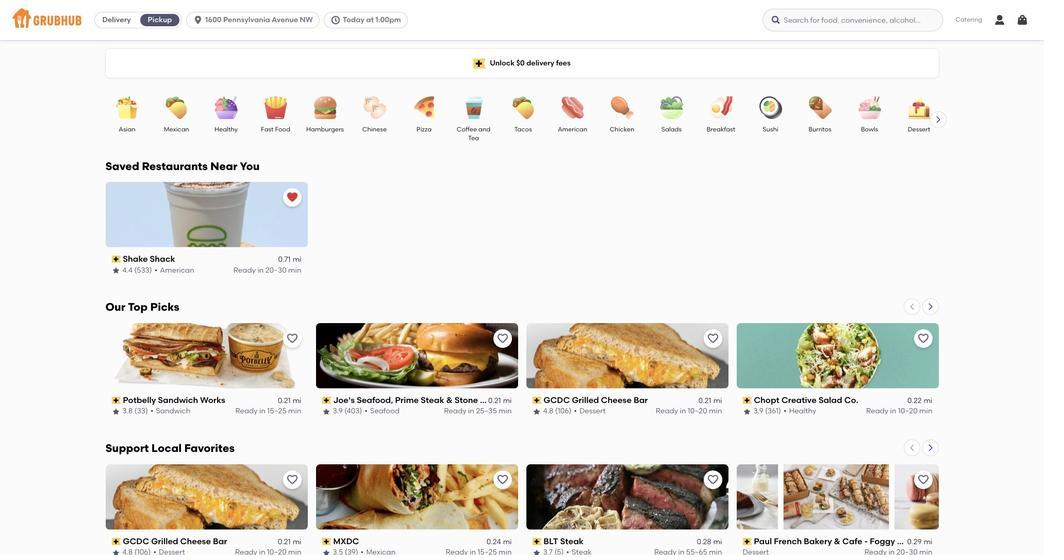 Task type: describe. For each thing, give the bounding box(es) containing it.
1 vertical spatial gcdc grilled cheese bar
[[123, 537, 227, 547]]

(33)
[[135, 407, 148, 416]]

0 vertical spatial healthy
[[215, 126, 238, 133]]

0 vertical spatial grilled
[[572, 396, 599, 405]]

pizza image
[[406, 96, 442, 119]]

(533)
[[134, 266, 152, 275]]

0.28
[[697, 538, 712, 547]]

save this restaurant button for joe's seafood, prime steak & stone crab logo
[[493, 330, 512, 348]]

3.9 for joe's seafood, prime steak & stone crab
[[333, 407, 343, 416]]

healthy image
[[208, 96, 244, 119]]

support local favorites
[[105, 442, 235, 455]]

20–30
[[266, 266, 287, 275]]

prime
[[395, 396, 419, 405]]

in for joe's seafood, prime steak & stone crab
[[468, 407, 475, 416]]

mxdc logo image
[[316, 465, 518, 530]]

• for shack
[[155, 266, 157, 275]]

sushi
[[763, 126, 779, 133]]

subscription pass image for mxdc
[[322, 539, 331, 546]]

save this restaurant button for mxdc logo
[[493, 471, 512, 489]]

1 horizontal spatial american
[[558, 126, 588, 133]]

unlock
[[490, 59, 515, 67]]

0 vertical spatial &
[[446, 396, 453, 405]]

1 horizontal spatial steak
[[561, 537, 584, 547]]

potbelly sandwich works
[[123, 396, 225, 405]]

min for chopt creative salad co.
[[920, 407, 933, 416]]

ready in 25–35 min
[[444, 407, 512, 416]]

local
[[152, 442, 182, 455]]

• sandwich
[[151, 407, 190, 416]]

chopt creative salad co.
[[754, 396, 859, 405]]

svg image
[[331, 15, 341, 25]]

bowls
[[861, 126, 879, 133]]

saved restaurant image
[[286, 191, 298, 204]]

today
[[343, 15, 365, 24]]

french
[[774, 537, 802, 547]]

potbelly sandwich works logo image
[[105, 323, 308, 389]]

0.28 mi
[[697, 538, 722, 547]]

paul french bakery & cafe - foggy bottom
[[754, 537, 928, 547]]

1 horizontal spatial cheese
[[601, 396, 632, 405]]

1 vertical spatial grilled
[[151, 537, 178, 547]]

0.71 mi
[[278, 256, 302, 264]]

save this restaurant image for • dessert
[[707, 333, 719, 345]]

0 horizontal spatial cheese
[[180, 537, 211, 547]]

stone
[[455, 396, 478, 405]]

fast food image
[[258, 96, 294, 119]]

fees
[[556, 59, 571, 67]]

chopt
[[754, 396, 780, 405]]

sandwich for •
[[156, 407, 190, 416]]

salads
[[662, 126, 682, 133]]

4.8
[[543, 407, 554, 416]]

0.24
[[487, 538, 501, 547]]

mi left chopt
[[714, 397, 722, 406]]

coffee and tea image
[[456, 96, 492, 119]]

in for gcdc grilled cheese bar
[[680, 407, 686, 416]]

creative
[[782, 396, 817, 405]]

main navigation navigation
[[0, 0, 1045, 40]]

mi for chopt creative salad co. logo
[[924, 397, 933, 406]]

25–35
[[476, 407, 497, 416]]

min for potbelly sandwich works
[[288, 407, 302, 416]]

catering
[[956, 16, 983, 23]]

subscription pass image for paul french bakery & cafe - foggy bottom
[[743, 539, 752, 546]]

star icon image for subscription pass icon for potbelly sandwich works
[[112, 408, 120, 416]]

4.4
[[123, 266, 133, 275]]

asian image
[[109, 96, 145, 119]]

cafe
[[843, 537, 863, 547]]

star icon image for subscription pass image for mxdc
[[322, 549, 330, 556]]

save this restaurant image for sandwich
[[286, 333, 298, 345]]

bakery
[[804, 537, 833, 547]]

• seafood
[[365, 407, 400, 416]]

support
[[105, 442, 149, 455]]

save this restaurant image for steak
[[707, 474, 719, 486]]

today at 1:00pm
[[343, 15, 401, 24]]

pickup button
[[138, 12, 182, 28]]

saved
[[105, 160, 139, 173]]

our top picks
[[105, 301, 180, 314]]

caret right icon image for our top picks
[[927, 303, 935, 311]]

joe's seafood, prime steak & stone crab
[[333, 396, 501, 405]]

mi for "shake shack logo"
[[293, 256, 302, 264]]

burritos
[[809, 126, 832, 133]]

0 vertical spatial caret right icon image
[[935, 116, 943, 124]]

star icon image for subscription pass image related to blt steak
[[533, 549, 541, 556]]

1600 pennsylvania avenue nw
[[205, 15, 313, 24]]

1 horizontal spatial bar
[[634, 396, 648, 405]]

works
[[200, 396, 225, 405]]

save this restaurant image for french
[[917, 474, 930, 486]]

paul french bakery & cafe - foggy bottom logo image
[[737, 465, 939, 530]]

4.4 (533)
[[123, 266, 152, 275]]

avenue
[[272, 15, 298, 24]]

min for joe's seafood, prime steak & stone crab
[[499, 407, 512, 416]]

mi for paul french bakery & cafe - foggy bottom logo
[[924, 538, 933, 547]]

chinese image
[[357, 96, 393, 119]]

0.71
[[278, 256, 291, 264]]

• for seafood,
[[365, 407, 368, 416]]

star icon image for subscription pass image associated with gcdc grilled cheese bar
[[533, 408, 541, 416]]

salads image
[[654, 96, 690, 119]]

tea
[[468, 135, 479, 142]]

picks
[[150, 301, 180, 314]]

chinese
[[363, 126, 387, 133]]

crab
[[480, 396, 501, 405]]

1 horizontal spatial &
[[834, 537, 841, 547]]

grubhub plus flag logo image
[[474, 59, 486, 68]]

pizza
[[417, 126, 432, 133]]

near
[[210, 160, 238, 173]]

min for gcdc grilled cheese bar
[[709, 407, 722, 416]]

fast
[[261, 126, 274, 133]]

seafood
[[370, 407, 400, 416]]

ready in 10–20 min for chopt creative salad co.
[[867, 407, 933, 416]]

delivery button
[[95, 12, 138, 28]]

co.
[[845, 396, 859, 405]]

today at 1:00pm button
[[324, 12, 412, 28]]

in for shake shack
[[258, 266, 264, 275]]

burritos image
[[802, 96, 839, 119]]

save this restaurant image for • seafood
[[497, 333, 509, 345]]

caret right icon image for support local favorites
[[927, 444, 935, 452]]

1:00pm
[[376, 15, 401, 24]]

star icon image for shake shack subscription pass icon
[[112, 267, 120, 275]]

gcdc grilled cheese bar logo image for subscription pass image associated with gcdc grilled cheese bar
[[526, 323, 729, 389]]

1 vertical spatial american
[[160, 266, 194, 275]]

(361)
[[766, 407, 782, 416]]

ready in 10–20 min for gcdc grilled cheese bar
[[656, 407, 722, 416]]

hamburgers image
[[307, 96, 343, 119]]

0 horizontal spatial dessert
[[580, 407, 606, 416]]

0.21 for 25–35
[[488, 397, 501, 406]]

(106)
[[555, 407, 572, 416]]

mi for joe's seafood, prime steak & stone crab logo
[[503, 397, 512, 406]]

10–20 for gcdc grilled cheese bar
[[688, 407, 708, 416]]

subscription pass image for chopt creative salad co.
[[743, 397, 752, 405]]

blt
[[544, 537, 559, 547]]

ready in 15–25 min
[[235, 407, 302, 416]]



Task type: vqa. For each thing, say whether or not it's contained in the screenshot.


Task type: locate. For each thing, give the bounding box(es) containing it.
0 horizontal spatial american
[[160, 266, 194, 275]]

• american
[[155, 266, 194, 275]]

subscription pass image left chopt
[[743, 397, 752, 405]]

• right (403)
[[365, 407, 368, 416]]

2 vertical spatial caret right icon image
[[927, 444, 935, 452]]

subscription pass image left blt
[[533, 539, 542, 546]]

sandwich for potbelly
[[158, 396, 198, 405]]

chicken image
[[604, 96, 640, 119]]

3.9 down joe's
[[333, 407, 343, 416]]

0 horizontal spatial 3.9
[[333, 407, 343, 416]]

blt steak logo image
[[526, 465, 729, 530]]

10–20 for chopt creative salad co.
[[899, 407, 918, 416]]

1 vertical spatial healthy
[[790, 407, 817, 416]]

0 vertical spatial steak
[[421, 396, 444, 405]]

mexican
[[164, 126, 189, 133]]

• right (33)
[[151, 407, 153, 416]]

ready for shake shack
[[234, 266, 256, 275]]

• healthy
[[784, 407, 817, 416]]

& left cafe at the right
[[834, 537, 841, 547]]

1 horizontal spatial gcdc grilled cheese bar
[[544, 396, 648, 405]]

3.9 (361)
[[754, 407, 782, 416]]

delivery
[[527, 59, 555, 67]]

0.29 mi
[[908, 538, 933, 547]]

1 10–20 from the left
[[688, 407, 708, 416]]

&
[[446, 396, 453, 405], [834, 537, 841, 547]]

in
[[258, 266, 264, 275], [259, 407, 266, 416], [468, 407, 475, 416], [680, 407, 686, 416], [891, 407, 897, 416]]

1 vertical spatial gcdc grilled cheese bar logo image
[[105, 465, 308, 530]]

subscription pass image for potbelly sandwich works
[[112, 397, 121, 405]]

healthy down chopt creative salad co.
[[790, 407, 817, 416]]

subscription pass image left mxdc
[[322, 539, 331, 546]]

subscription pass image for gcdc grilled cheese bar
[[533, 397, 542, 405]]

shake
[[123, 254, 148, 264]]

foggy
[[870, 537, 896, 547]]

1 vertical spatial gcdc
[[123, 537, 149, 547]]

joe's seafood, prime steak & stone crab logo image
[[316, 323, 518, 389]]

mi left mxdc
[[293, 538, 302, 547]]

ready for joe's seafood, prime steak & stone crab
[[444, 407, 467, 416]]

1 horizontal spatial 10–20
[[899, 407, 918, 416]]

at
[[366, 15, 374, 24]]

mi right the crab
[[503, 397, 512, 406]]

gcdc grilled cheese bar logo image for subscription pass icon for gcdc grilled cheese bar
[[105, 465, 308, 530]]

1 horizontal spatial gcdc grilled cheese bar logo image
[[526, 323, 729, 389]]

• right (533)
[[155, 266, 157, 275]]

0 horizontal spatial gcdc
[[123, 537, 149, 547]]

star icon image for joe's seafood, prime steak & stone crab subscription pass icon
[[322, 408, 330, 416]]

1 vertical spatial bar
[[213, 537, 227, 547]]

saved restaurants near you
[[105, 160, 260, 173]]

star icon image
[[112, 267, 120, 275], [112, 408, 120, 416], [322, 408, 330, 416], [533, 408, 541, 416], [743, 408, 751, 416], [112, 549, 120, 556], [322, 549, 330, 556], [533, 549, 541, 556]]

2 caret left icon image from the top
[[908, 444, 916, 452]]

1 horizontal spatial 3.9
[[754, 407, 764, 416]]

healthy
[[215, 126, 238, 133], [790, 407, 817, 416]]

• right (106)
[[574, 407, 577, 416]]

0 vertical spatial bar
[[634, 396, 648, 405]]

tacos
[[515, 126, 532, 133]]

in for chopt creative salad co.
[[891, 407, 897, 416]]

shake shack logo image
[[105, 182, 308, 248]]

american image
[[555, 96, 591, 119]]

1 vertical spatial steak
[[561, 537, 584, 547]]

0 horizontal spatial ready in 10–20 min
[[656, 407, 722, 416]]

0 horizontal spatial grilled
[[151, 537, 178, 547]]

bowls image
[[852, 96, 888, 119]]

10–20
[[688, 407, 708, 416], [899, 407, 918, 416]]

1 ready in 10–20 min from the left
[[656, 407, 722, 416]]

svg image
[[994, 14, 1006, 26], [1017, 14, 1029, 26], [193, 15, 203, 25], [771, 15, 782, 25]]

caret left icon image for support local favorites
[[908, 444, 916, 452]]

caret right icon image
[[935, 116, 943, 124], [927, 303, 935, 311], [927, 444, 935, 452]]

mi right 0.28
[[714, 538, 722, 547]]

steak right blt
[[561, 537, 584, 547]]

shake shack
[[123, 254, 175, 264]]

blt steak
[[544, 537, 584, 547]]

0.21 mi
[[278, 397, 302, 406], [488, 397, 512, 406], [699, 397, 722, 406], [278, 538, 302, 547]]

• dessert
[[574, 407, 606, 416]]

save this restaurant button for chopt creative salad co. logo
[[914, 330, 933, 348]]

0 vertical spatial caret left icon image
[[908, 303, 916, 311]]

0.21
[[278, 397, 291, 406], [488, 397, 501, 406], [699, 397, 712, 406], [278, 538, 291, 547]]

• for grilled
[[574, 407, 577, 416]]

caret left icon image for our top picks
[[908, 303, 916, 311]]

saved restaurant button
[[283, 188, 302, 207]]

2 ready in 10–20 min from the left
[[867, 407, 933, 416]]

subscription pass image right the crab
[[533, 397, 542, 405]]

american down american "image"
[[558, 126, 588, 133]]

1 caret left icon image from the top
[[908, 303, 916, 311]]

subscription pass image left paul
[[743, 539, 752, 546]]

0 vertical spatial gcdc
[[544, 396, 570, 405]]

sandwich up the • sandwich
[[158, 396, 198, 405]]

shack
[[150, 254, 175, 264]]

favorites
[[184, 442, 235, 455]]

0.22 mi
[[908, 397, 933, 406]]

joe's
[[333, 396, 355, 405]]

1 vertical spatial dessert
[[580, 407, 606, 416]]

1 horizontal spatial healthy
[[790, 407, 817, 416]]

0 vertical spatial dessert
[[908, 126, 931, 133]]

2 10–20 from the left
[[899, 407, 918, 416]]

0 horizontal spatial &
[[446, 396, 453, 405]]

gcdc grilled cheese bar logo image
[[526, 323, 729, 389], [105, 465, 308, 530]]

(403)
[[345, 407, 362, 416]]

3.9 down chopt
[[754, 407, 764, 416]]

0.21 mi for 15–25
[[278, 397, 302, 406]]

cheese
[[601, 396, 632, 405], [180, 537, 211, 547]]

0.29
[[908, 538, 922, 547]]

bar
[[634, 396, 648, 405], [213, 537, 227, 547]]

• for creative
[[784, 407, 787, 416]]

you
[[240, 160, 260, 173]]

save this restaurant button
[[283, 330, 302, 348], [493, 330, 512, 348], [704, 330, 722, 348], [914, 330, 933, 348], [283, 471, 302, 489], [493, 471, 512, 489], [704, 471, 722, 489], [914, 471, 933, 489]]

0 horizontal spatial healthy
[[215, 126, 238, 133]]

$0
[[517, 59, 525, 67]]

top
[[128, 301, 148, 314]]

save this restaurant image for • healthy
[[917, 333, 930, 345]]

1 vertical spatial cheese
[[180, 537, 211, 547]]

Search for food, convenience, alcohol... search field
[[763, 9, 944, 31]]

mi right the 0.24 at the left bottom
[[503, 538, 512, 547]]

save this restaurant button for blt steak logo
[[704, 471, 722, 489]]

min
[[288, 266, 302, 275], [288, 407, 302, 416], [499, 407, 512, 416], [709, 407, 722, 416], [920, 407, 933, 416]]

0 vertical spatial gcdc grilled cheese bar logo image
[[526, 323, 729, 389]]

bottom
[[898, 537, 928, 547]]

0 vertical spatial sandwich
[[158, 396, 198, 405]]

ready for potbelly sandwich works
[[235, 407, 258, 416]]

chicken
[[610, 126, 635, 133]]

0 vertical spatial cheese
[[601, 396, 632, 405]]

mi right the 0.29
[[924, 538, 933, 547]]

• right (361)
[[784, 407, 787, 416]]

pennsylvania
[[223, 15, 270, 24]]

0 vertical spatial gcdc grilled cheese bar
[[544, 396, 648, 405]]

american down shack
[[160, 266, 194, 275]]

in for potbelly sandwich works
[[259, 407, 266, 416]]

ready in 20–30 min
[[234, 266, 302, 275]]

3.8
[[123, 407, 133, 416]]

15–25
[[267, 407, 287, 416]]

catering button
[[949, 8, 990, 32]]

mi up ready in 15–25 min
[[293, 397, 302, 406]]

1 vertical spatial caret left icon image
[[908, 444, 916, 452]]

ready for chopt creative salad co.
[[867, 407, 889, 416]]

•
[[155, 266, 157, 275], [151, 407, 153, 416], [365, 407, 368, 416], [574, 407, 577, 416], [784, 407, 787, 416]]

mi right 0.71
[[293, 256, 302, 264]]

4.8 (106)
[[543, 407, 572, 416]]

tacos image
[[505, 96, 541, 119]]

breakfast image
[[703, 96, 740, 119]]

seafood,
[[357, 396, 393, 405]]

1 vertical spatial caret right icon image
[[927, 303, 935, 311]]

0 horizontal spatial bar
[[213, 537, 227, 547]]

star icon image for subscription pass image associated with chopt creative salad co.
[[743, 408, 751, 416]]

3.8 (33)
[[123, 407, 148, 416]]

mexican image
[[159, 96, 195, 119]]

• for sandwich
[[151, 407, 153, 416]]

healthy down healthy image
[[215, 126, 238, 133]]

breakfast
[[707, 126, 736, 133]]

mi right 0.22
[[924, 397, 933, 406]]

salad
[[819, 396, 843, 405]]

min for shake shack
[[288, 266, 302, 275]]

gcdc
[[544, 396, 570, 405], [123, 537, 149, 547]]

sandwich down potbelly sandwich works
[[156, 407, 190, 416]]

subscription pass image for shake shack
[[112, 256, 121, 263]]

mi for mxdc logo
[[503, 538, 512, 547]]

0.21 mi for 25–35
[[488, 397, 512, 406]]

1 horizontal spatial ready in 10–20 min
[[867, 407, 933, 416]]

save this restaurant image
[[497, 333, 509, 345], [707, 333, 719, 345], [917, 333, 930, 345], [286, 474, 298, 486]]

0.21 for 10–20
[[699, 397, 712, 406]]

hamburgers
[[306, 126, 344, 133]]

restaurants
[[142, 160, 208, 173]]

0.24 mi
[[487, 538, 512, 547]]

coffee and tea
[[457, 126, 491, 142]]

gcdc for subscription pass image associated with gcdc grilled cheese bar
[[544, 396, 570, 405]]

ready in 10–20 min
[[656, 407, 722, 416], [867, 407, 933, 416]]

1 vertical spatial &
[[834, 537, 841, 547]]

0.22
[[908, 397, 922, 406]]

asian
[[119, 126, 136, 133]]

1 horizontal spatial gcdc
[[544, 396, 570, 405]]

1 horizontal spatial grilled
[[572, 396, 599, 405]]

sushi image
[[753, 96, 789, 119]]

svg image inside 1600 pennsylvania avenue nw button
[[193, 15, 203, 25]]

and
[[479, 126, 491, 133]]

dessert image
[[902, 96, 938, 119]]

star icon image for subscription pass icon for gcdc grilled cheese bar
[[112, 549, 120, 556]]

subscription pass image
[[533, 397, 542, 405], [743, 397, 752, 405], [322, 539, 331, 546], [533, 539, 542, 546], [743, 539, 752, 546]]

chopt creative salad co. logo image
[[737, 323, 939, 389]]

-
[[865, 537, 868, 547]]

sandwich
[[158, 396, 198, 405], [156, 407, 190, 416]]

3.9 (403)
[[333, 407, 362, 416]]

fast food
[[261, 126, 290, 133]]

0 vertical spatial american
[[558, 126, 588, 133]]

1600
[[205, 15, 222, 24]]

1 vertical spatial sandwich
[[156, 407, 190, 416]]

mi for blt steak logo
[[714, 538, 722, 547]]

1600 pennsylvania avenue nw button
[[186, 12, 324, 28]]

gcdc for subscription pass icon for gcdc grilled cheese bar
[[123, 537, 149, 547]]

subscription pass image
[[112, 256, 121, 263], [112, 397, 121, 405], [322, 397, 331, 405], [112, 539, 121, 546]]

paul
[[754, 537, 772, 547]]

save this restaurant button for potbelly sandwich works logo
[[283, 330, 302, 348]]

caret left icon image
[[908, 303, 916, 311], [908, 444, 916, 452]]

1 3.9 from the left
[[333, 407, 343, 416]]

dessert right (106)
[[580, 407, 606, 416]]

gcdc grilled cheese bar
[[544, 396, 648, 405], [123, 537, 227, 547]]

steak right prime
[[421, 396, 444, 405]]

subscription pass image for joe's seafood, prime steak & stone crab
[[322, 397, 331, 405]]

0.21 mi for 10–20
[[699, 397, 722, 406]]

0 horizontal spatial gcdc grilled cheese bar logo image
[[105, 465, 308, 530]]

1 horizontal spatial dessert
[[908, 126, 931, 133]]

save this restaurant button for paul french bakery & cafe - foggy bottom logo
[[914, 471, 933, 489]]

3.9 for chopt creative salad co.
[[754, 407, 764, 416]]

mxdc
[[333, 537, 359, 547]]

ready for gcdc grilled cheese bar
[[656, 407, 678, 416]]

food
[[275, 126, 290, 133]]

& left stone
[[446, 396, 453, 405]]

dessert down "dessert" "image"
[[908, 126, 931, 133]]

2 3.9 from the left
[[754, 407, 764, 416]]

save this restaurant image
[[286, 333, 298, 345], [497, 474, 509, 486], [707, 474, 719, 486], [917, 474, 930, 486]]

0 horizontal spatial steak
[[421, 396, 444, 405]]

0.21 for 15–25
[[278, 397, 291, 406]]

3.9
[[333, 407, 343, 416], [754, 407, 764, 416]]

subscription pass image for blt steak
[[533, 539, 542, 546]]

0 horizontal spatial 10–20
[[688, 407, 708, 416]]

mi for potbelly sandwich works logo
[[293, 397, 302, 406]]

subscription pass image for gcdc grilled cheese bar
[[112, 539, 121, 546]]

delivery
[[102, 15, 131, 24]]

0 horizontal spatial gcdc grilled cheese bar
[[123, 537, 227, 547]]



